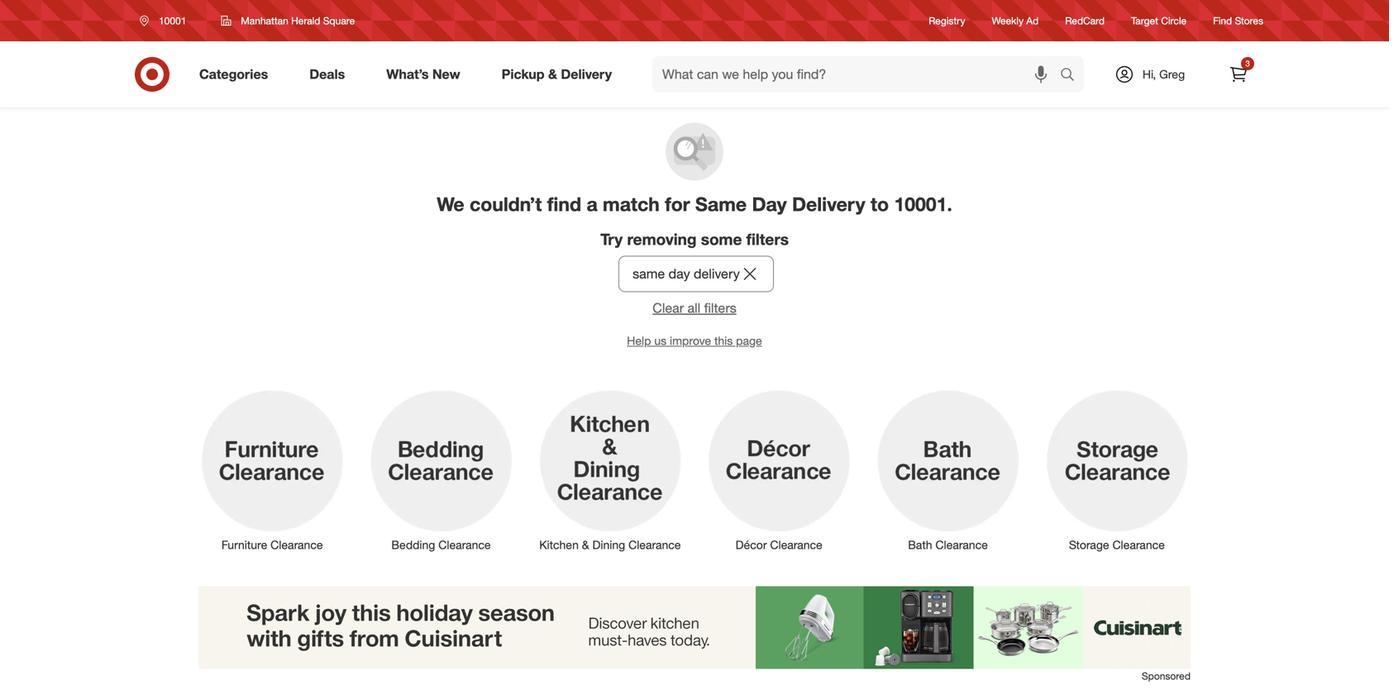 Task type: describe. For each thing, give the bounding box(es) containing it.
storage
[[1069, 538, 1110, 552]]

greg
[[1160, 67, 1185, 81]]

& for pickup
[[548, 66, 557, 82]]

clearance for storage clearance
[[1113, 538, 1165, 552]]

décor clearance link
[[695, 385, 864, 554]]

clear all filters button
[[653, 299, 737, 318]]

try
[[600, 230, 623, 249]]

help
[[627, 334, 651, 348]]

registry
[[929, 14, 966, 27]]

search
[[1053, 68, 1093, 84]]

all
[[688, 300, 701, 316]]

target
[[1131, 14, 1159, 27]]

this
[[715, 334, 733, 348]]

clear all filters
[[653, 300, 737, 316]]

help us improve this page button
[[627, 333, 762, 349]]

match
[[603, 193, 660, 216]]

a
[[587, 193, 598, 216]]

redcard link
[[1065, 14, 1105, 28]]

page
[[736, 334, 762, 348]]

to
[[871, 193, 889, 216]]

bedding clearance
[[392, 538, 491, 552]]

same
[[695, 193, 747, 216]]

removing
[[627, 230, 697, 249]]

bath clearance
[[908, 538, 988, 552]]

clearance for furniture clearance
[[271, 538, 323, 552]]

us
[[654, 334, 667, 348]]

pickup
[[502, 66, 545, 82]]

weekly ad
[[992, 14, 1039, 27]]

improve
[[670, 334, 711, 348]]

pickup & delivery link
[[488, 56, 633, 93]]

advertisement region
[[198, 587, 1191, 669]]

sponsored
[[1142, 670, 1191, 683]]

kitchen
[[539, 538, 579, 552]]

décor clearance
[[736, 538, 823, 552]]

What can we help you find? suggestions appear below search field
[[653, 56, 1064, 93]]

same day delivery
[[633, 266, 740, 282]]

find
[[547, 193, 581, 216]]

new
[[432, 66, 460, 82]]

categories
[[199, 66, 268, 82]]

deals
[[309, 66, 345, 82]]

square
[[323, 14, 355, 27]]

& for kitchen
[[582, 538, 589, 552]]

find stores link
[[1213, 14, 1264, 28]]

1 vertical spatial delivery
[[792, 193, 866, 216]]

kitchen & dining clearance link
[[526, 385, 695, 554]]

search button
[[1053, 56, 1093, 96]]

circle
[[1161, 14, 1187, 27]]

deals link
[[295, 56, 366, 93]]



Task type: vqa. For each thing, say whether or not it's contained in the screenshot.
Deals
yes



Task type: locate. For each thing, give the bounding box(es) containing it.
delivery
[[694, 266, 740, 282]]

.
[[947, 193, 953, 216]]

10001 inside dropdown button
[[159, 14, 186, 27]]

& left dining at the bottom left
[[582, 538, 589, 552]]

target circle link
[[1131, 14, 1187, 28]]

categories link
[[185, 56, 289, 93]]

clearance right the bedding
[[439, 538, 491, 552]]

clearance for bedding clearance
[[439, 538, 491, 552]]

filters
[[747, 230, 789, 249], [704, 300, 737, 316]]

what's
[[386, 66, 429, 82]]

manhattan herald square
[[241, 14, 355, 27]]

furniture
[[221, 538, 267, 552]]

for
[[665, 193, 690, 216]]

2 clearance from the left
[[439, 538, 491, 552]]

day
[[752, 193, 787, 216]]

1 horizontal spatial &
[[582, 538, 589, 552]]

delivery right "pickup"
[[561, 66, 612, 82]]

clearance for décor clearance
[[770, 538, 823, 552]]

kitchen & dining clearance
[[539, 538, 681, 552]]

clear
[[653, 300, 684, 316]]

help us improve this page
[[627, 334, 762, 348]]

1 clearance from the left
[[271, 538, 323, 552]]

furniture clearance
[[221, 538, 323, 552]]

0 vertical spatial 10001
[[159, 14, 186, 27]]

clearance for bath clearance
[[936, 538, 988, 552]]

5 clearance from the left
[[936, 538, 988, 552]]

clearance right décor
[[770, 538, 823, 552]]

furniture clearance link
[[188, 385, 357, 554]]

storage clearance link
[[1033, 385, 1202, 554]]

10001 button
[[129, 6, 204, 36]]

filters down day
[[747, 230, 789, 249]]

1 horizontal spatial filters
[[747, 230, 789, 249]]

&
[[548, 66, 557, 82], [582, 538, 589, 552]]

find stores
[[1213, 14, 1264, 27]]

day
[[669, 266, 690, 282]]

herald
[[291, 14, 320, 27]]

hi, greg
[[1143, 67, 1185, 81]]

storage clearance
[[1069, 538, 1165, 552]]

stores
[[1235, 14, 1264, 27]]

we
[[437, 193, 464, 216]]

what's new
[[386, 66, 460, 82]]

6 clearance from the left
[[1113, 538, 1165, 552]]

same
[[633, 266, 665, 282]]

delivery inside pickup & delivery link
[[561, 66, 612, 82]]

clearance right the bath at right
[[936, 538, 988, 552]]

bath
[[908, 538, 933, 552]]

3
[[1246, 58, 1250, 69]]

0 vertical spatial delivery
[[561, 66, 612, 82]]

manhattan
[[241, 14, 288, 27]]

bedding clearance link
[[357, 385, 526, 554]]

0 horizontal spatial delivery
[[561, 66, 612, 82]]

dining
[[593, 538, 625, 552]]

find
[[1213, 14, 1232, 27]]

& right "pickup"
[[548, 66, 557, 82]]

bedding
[[392, 538, 435, 552]]

filters right all
[[704, 300, 737, 316]]

clearance right furniture
[[271, 538, 323, 552]]

décor
[[736, 538, 767, 552]]

we couldn't find a match for same day delivery to 10001 .
[[437, 193, 953, 216]]

3 clearance from the left
[[629, 538, 681, 552]]

same day delivery button
[[619, 256, 774, 292]]

0 horizontal spatial filters
[[704, 300, 737, 316]]

1 horizontal spatial delivery
[[792, 193, 866, 216]]

filters inside button
[[704, 300, 737, 316]]

redcard
[[1065, 14, 1105, 27]]

0 vertical spatial filters
[[747, 230, 789, 249]]

some
[[701, 230, 742, 249]]

clearance right dining at the bottom left
[[629, 538, 681, 552]]

1 vertical spatial filters
[[704, 300, 737, 316]]

1 vertical spatial 10001
[[894, 193, 947, 216]]

1 horizontal spatial 10001
[[894, 193, 947, 216]]

1 vertical spatial &
[[582, 538, 589, 552]]

4 clearance from the left
[[770, 538, 823, 552]]

0 horizontal spatial 10001
[[159, 14, 186, 27]]

3 link
[[1221, 56, 1257, 93]]

10001
[[159, 14, 186, 27], [894, 193, 947, 216]]

target circle
[[1131, 14, 1187, 27]]

weekly
[[992, 14, 1024, 27]]

what's new link
[[372, 56, 481, 93]]

clearance
[[271, 538, 323, 552], [439, 538, 491, 552], [629, 538, 681, 552], [770, 538, 823, 552], [936, 538, 988, 552], [1113, 538, 1165, 552]]

delivery left to
[[792, 193, 866, 216]]

bath clearance link
[[864, 385, 1033, 554]]

delivery
[[561, 66, 612, 82], [792, 193, 866, 216]]

0 vertical spatial &
[[548, 66, 557, 82]]

try removing some filters
[[600, 230, 789, 249]]

0 horizontal spatial &
[[548, 66, 557, 82]]

hi,
[[1143, 67, 1156, 81]]

ad
[[1027, 14, 1039, 27]]

weekly ad link
[[992, 14, 1039, 28]]

registry link
[[929, 14, 966, 28]]

couldn't
[[470, 193, 542, 216]]

pickup & delivery
[[502, 66, 612, 82]]

clearance right storage
[[1113, 538, 1165, 552]]

manhattan herald square button
[[210, 6, 366, 36]]



